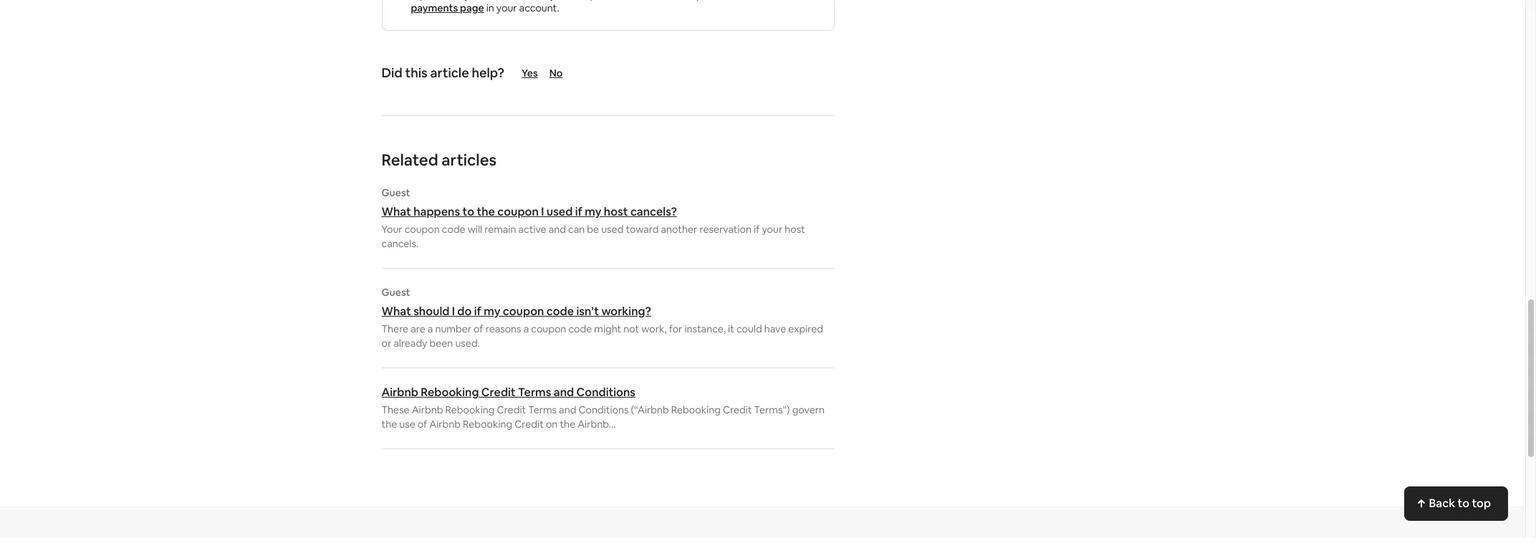 Task type: describe. For each thing, give the bounding box(es) containing it.
1 vertical spatial used
[[601, 223, 624, 236]]

work,
[[641, 322, 667, 335]]

of inside airbnb rebooking credit terms and conditions these airbnb rebooking credit terms and conditions ("airbnb rebooking credit terms") govern the use of airbnb rebooking credit on the airbnb…
[[418, 418, 427, 431]]

these
[[382, 403, 410, 416]]

coupon up reasons
[[503, 304, 544, 319]]

reasons
[[486, 322, 521, 335]]

related
[[382, 150, 438, 170]]

back
[[1429, 496, 1455, 511]]

airbnb…
[[578, 418, 616, 431]]

no button
[[549, 67, 591, 80]]

0 horizontal spatial your
[[496, 1, 517, 14]]

no
[[549, 67, 563, 80]]

another
[[661, 223, 697, 236]]

airbnb rebooking credit terms and conditions link
[[382, 385, 834, 400]]

1 vertical spatial and
[[554, 385, 574, 400]]

my inside guest what happens to the coupon i used if my host cancels? your coupon code will remain active and can be used toward another reservation if your host cancels.
[[585, 204, 601, 219]]

guest what should i do if my coupon code isn't working? there are a number of reasons a coupon code might not work, for instance, it could have expired or already been used.
[[382, 286, 823, 350]]

active
[[518, 223, 546, 236]]

article
[[430, 64, 469, 81]]

i inside guest what should i do if my coupon code isn't working? there are a number of reasons a coupon code might not work, for instance, it could have expired or already been used.
[[452, 304, 455, 319]]

payments page link
[[411, 1, 484, 14]]

coupon right reasons
[[531, 322, 566, 335]]

coupon up active
[[497, 204, 539, 219]]

help?
[[472, 64, 504, 81]]

code inside guest what happens to the coupon i used if my host cancels? your coupon code will remain active and can be used toward another reservation if your host cancels.
[[442, 223, 465, 236]]

cancels.
[[382, 237, 419, 250]]

expired
[[788, 322, 823, 335]]

what should i do if my coupon code isn't working? element
[[382, 286, 834, 350]]

yes button
[[522, 67, 538, 80]]

do
[[457, 304, 472, 319]]

related articles
[[382, 150, 497, 170]]

1 vertical spatial terms
[[528, 403, 557, 416]]

what happens to the coupon i used if my host cancels? link
[[382, 204, 834, 219]]

2 vertical spatial code
[[568, 322, 592, 335]]

2 horizontal spatial the
[[560, 418, 575, 431]]

already
[[393, 337, 427, 350]]

0 vertical spatial if
[[575, 204, 582, 219]]

working?
[[601, 304, 651, 319]]

and inside guest what happens to the coupon i used if my host cancels? your coupon code will remain active and can be used toward another reservation if your host cancels.
[[549, 223, 566, 236]]

what for what happens to the coupon i used if my host cancels?
[[382, 204, 411, 219]]

have
[[764, 322, 786, 335]]

1 vertical spatial airbnb
[[412, 403, 443, 416]]

be
[[587, 223, 599, 236]]

what happens to the coupon i used if my host cancels? element
[[382, 186, 834, 251]]

are
[[411, 322, 425, 335]]

terms")
[[754, 403, 790, 416]]

isn't
[[576, 304, 599, 319]]

could
[[736, 322, 762, 335]]

instance,
[[685, 322, 726, 335]]

account.
[[519, 1, 559, 14]]

my inside guest what should i do if my coupon code isn't working? there are a number of reasons a coupon code might not work, for instance, it could have expired or already been used.
[[484, 304, 500, 319]]

your inside guest what happens to the coupon i used if my host cancels? your coupon code will remain active and can be used toward another reservation if your host cancels.
[[762, 223, 783, 236]]

0 vertical spatial terms
[[518, 385, 551, 400]]

rebooking left on
[[463, 418, 512, 431]]

did
[[382, 64, 402, 81]]



Task type: vqa. For each thing, say whether or not it's contained in the screenshot.
middle And
yes



Task type: locate. For each thing, give the bounding box(es) containing it.
reservation
[[700, 223, 752, 236]]

airbnb rebooking credit terms and conditions these airbnb rebooking credit terms and conditions ("airbnb rebooking credit terms") govern the use of airbnb rebooking credit on the airbnb…
[[382, 385, 825, 431]]

cancels?
[[630, 204, 677, 219]]

might
[[594, 322, 621, 335]]

guest what happens to the coupon i used if my host cancels? your coupon code will remain active and can be used toward another reservation if your host cancels.
[[382, 186, 805, 250]]

guest inside guest what should i do if my coupon code isn't working? there are a number of reasons a coupon code might not work, for instance, it could have expired or already been used.
[[382, 286, 410, 299]]

0 vertical spatial airbnb
[[382, 385, 418, 400]]

host right reservation
[[785, 223, 805, 236]]

2 what from the top
[[382, 304, 411, 319]]

i inside guest what happens to the coupon i used if my host cancels? your coupon code will remain active and can be used toward another reservation if your host cancels.
[[541, 204, 544, 219]]

1 horizontal spatial my
[[585, 204, 601, 219]]

0 vertical spatial used
[[547, 204, 573, 219]]

or
[[382, 337, 391, 350]]

what up there
[[382, 304, 411, 319]]

use
[[399, 418, 415, 431]]

1 vertical spatial if
[[754, 223, 760, 236]]

of up "used."
[[474, 322, 483, 335]]

on
[[546, 418, 558, 431]]

guest
[[382, 186, 410, 199], [382, 286, 410, 299]]

my up reasons
[[484, 304, 500, 319]]

what for what should i do if my coupon code isn't working?
[[382, 304, 411, 319]]

it
[[728, 322, 734, 335]]

0 horizontal spatial of
[[418, 418, 427, 431]]

0 horizontal spatial a
[[428, 322, 433, 335]]

2 a from the left
[[523, 322, 529, 335]]

rebooking
[[421, 385, 479, 400], [445, 403, 495, 416], [671, 403, 721, 416], [463, 418, 512, 431]]

code
[[442, 223, 465, 236], [546, 304, 574, 319], [568, 322, 592, 335]]

guest down related
[[382, 186, 410, 199]]

a
[[428, 322, 433, 335], [523, 322, 529, 335]]

what inside guest what should i do if my coupon code isn't working? there are a number of reasons a coupon code might not work, for instance, it could have expired or already been used.
[[382, 304, 411, 319]]

rebooking right ("airbnb
[[671, 403, 721, 416]]

i
[[541, 204, 544, 219], [452, 304, 455, 319]]

your
[[496, 1, 517, 14], [762, 223, 783, 236]]

1 vertical spatial code
[[546, 304, 574, 319]]

airbnb right use at the bottom left of page
[[429, 418, 461, 431]]

0 vertical spatial to
[[462, 204, 474, 219]]

2 vertical spatial if
[[474, 304, 481, 319]]

if right reservation
[[754, 223, 760, 236]]

1 horizontal spatial of
[[474, 322, 483, 335]]

0 horizontal spatial used
[[547, 204, 573, 219]]

guest inside guest what happens to the coupon i used if my host cancels? your coupon code will remain active and can be used toward another reservation if your host cancels.
[[382, 186, 410, 199]]

coupon down happens
[[405, 223, 440, 236]]

to inside guest what happens to the coupon i used if my host cancels? your coupon code will remain active and can be used toward another reservation if your host cancels.
[[462, 204, 474, 219]]

payments page in your account.
[[411, 1, 559, 14]]

the
[[477, 204, 495, 219], [382, 418, 397, 431], [560, 418, 575, 431]]

1 vertical spatial guest
[[382, 286, 410, 299]]

0 horizontal spatial my
[[484, 304, 500, 319]]

if inside guest what should i do if my coupon code isn't working? there are a number of reasons a coupon code might not work, for instance, it could have expired or already been used.
[[474, 304, 481, 319]]

0 horizontal spatial to
[[462, 204, 474, 219]]

what should i do if my coupon code isn't working? link
[[382, 304, 834, 319]]

number
[[435, 322, 471, 335]]

2 guest from the top
[[382, 286, 410, 299]]

to inside button
[[1458, 496, 1469, 511]]

1 vertical spatial to
[[1458, 496, 1469, 511]]

if
[[575, 204, 582, 219], [754, 223, 760, 236], [474, 304, 481, 319]]

payments
[[411, 1, 458, 14]]

2 vertical spatial airbnb
[[429, 418, 461, 431]]

used down what happens to the coupon i used if my host cancels? link
[[601, 223, 624, 236]]

("airbnb
[[631, 403, 669, 416]]

top
[[1472, 496, 1491, 511]]

the down the these
[[382, 418, 397, 431]]

your
[[382, 223, 402, 236]]

0 vertical spatial your
[[496, 1, 517, 14]]

if up can
[[575, 204, 582, 219]]

should
[[414, 304, 449, 319]]

happens
[[414, 204, 460, 219]]

airbnb
[[382, 385, 418, 400], [412, 403, 443, 416], [429, 418, 461, 431]]

not
[[623, 322, 639, 335]]

1 horizontal spatial if
[[575, 204, 582, 219]]

1 horizontal spatial used
[[601, 223, 624, 236]]

guest for what should i do if my coupon code isn't working?
[[382, 286, 410, 299]]

your right reservation
[[762, 223, 783, 236]]

code down isn't on the left bottom of page
[[568, 322, 592, 335]]

1 vertical spatial i
[[452, 304, 455, 319]]

to left "top"
[[1458, 496, 1469, 511]]

my
[[585, 204, 601, 219], [484, 304, 500, 319]]

and up on
[[554, 385, 574, 400]]

conditions
[[576, 385, 635, 400], [579, 403, 629, 416]]

will
[[468, 223, 482, 236]]

yes
[[522, 67, 538, 80]]

articles
[[442, 150, 497, 170]]

the up will on the left of the page
[[477, 204, 495, 219]]

2 horizontal spatial if
[[754, 223, 760, 236]]

rebooking down "been"
[[421, 385, 479, 400]]

my up be
[[585, 204, 601, 219]]

0 horizontal spatial if
[[474, 304, 481, 319]]

1 guest from the top
[[382, 186, 410, 199]]

i left the do
[[452, 304, 455, 319]]

0 horizontal spatial host
[[604, 204, 628, 219]]

page
[[460, 1, 484, 14]]

used.
[[455, 337, 480, 350]]

airbnb up use at the bottom left of page
[[412, 403, 443, 416]]

0 horizontal spatial i
[[452, 304, 455, 319]]

to up will on the left of the page
[[462, 204, 474, 219]]

your right in
[[496, 1, 517, 14]]

been
[[430, 337, 453, 350]]

1 horizontal spatial host
[[785, 223, 805, 236]]

used up can
[[547, 204, 573, 219]]

1 horizontal spatial to
[[1458, 496, 1469, 511]]

0 horizontal spatial the
[[382, 418, 397, 431]]

there
[[382, 322, 408, 335]]

and left can
[[549, 223, 566, 236]]

1 vertical spatial what
[[382, 304, 411, 319]]

used
[[547, 204, 573, 219], [601, 223, 624, 236]]

host
[[604, 204, 628, 219], [785, 223, 805, 236]]

0 vertical spatial my
[[585, 204, 601, 219]]

host up 'toward'
[[604, 204, 628, 219]]

guest for what happens to the coupon i used if my host cancels?
[[382, 186, 410, 199]]

2 vertical spatial and
[[559, 403, 576, 416]]

back to top button
[[1405, 486, 1508, 521]]

1 horizontal spatial your
[[762, 223, 783, 236]]

0 vertical spatial guest
[[382, 186, 410, 199]]

1 vertical spatial your
[[762, 223, 783, 236]]

and down airbnb rebooking credit terms and conditions link
[[559, 403, 576, 416]]

0 vertical spatial conditions
[[576, 385, 635, 400]]

1 vertical spatial conditions
[[579, 403, 629, 416]]

0 vertical spatial i
[[541, 204, 544, 219]]

1 what from the top
[[382, 204, 411, 219]]

govern
[[792, 403, 825, 416]]

terms
[[518, 385, 551, 400], [528, 403, 557, 416]]

1 vertical spatial of
[[418, 418, 427, 431]]

0 vertical spatial host
[[604, 204, 628, 219]]

coupon
[[497, 204, 539, 219], [405, 223, 440, 236], [503, 304, 544, 319], [531, 322, 566, 335]]

rebooking down "used."
[[445, 403, 495, 416]]

back to top
[[1429, 496, 1491, 511]]

to
[[462, 204, 474, 219], [1458, 496, 1469, 511]]

a right are
[[428, 322, 433, 335]]

of
[[474, 322, 483, 335], [418, 418, 427, 431]]

1 vertical spatial host
[[785, 223, 805, 236]]

1 horizontal spatial i
[[541, 204, 544, 219]]

1 a from the left
[[428, 322, 433, 335]]

the inside guest what happens to the coupon i used if my host cancels? your coupon code will remain active and can be used toward another reservation if your host cancels.
[[477, 204, 495, 219]]

guest up there
[[382, 286, 410, 299]]

and
[[549, 223, 566, 236], [554, 385, 574, 400], [559, 403, 576, 416]]

0 vertical spatial code
[[442, 223, 465, 236]]

remain
[[484, 223, 516, 236]]

code left will on the left of the page
[[442, 223, 465, 236]]

a right reasons
[[523, 322, 529, 335]]

airbnb up the these
[[382, 385, 418, 400]]

1 horizontal spatial a
[[523, 322, 529, 335]]

of right use at the bottom left of page
[[418, 418, 427, 431]]

0 vertical spatial of
[[474, 322, 483, 335]]

of inside guest what should i do if my coupon code isn't working? there are a number of reasons a coupon code might not work, for instance, it could have expired or already been used.
[[474, 322, 483, 335]]

did this article help?
[[382, 64, 504, 81]]

0 vertical spatial what
[[382, 204, 411, 219]]

0 vertical spatial and
[[549, 223, 566, 236]]

what up the your
[[382, 204, 411, 219]]

what
[[382, 204, 411, 219], [382, 304, 411, 319]]

the right on
[[560, 418, 575, 431]]

for
[[669, 322, 682, 335]]

1 vertical spatial my
[[484, 304, 500, 319]]

this
[[405, 64, 428, 81]]

toward
[[626, 223, 659, 236]]

can
[[568, 223, 585, 236]]

code left isn't on the left bottom of page
[[546, 304, 574, 319]]

if right the do
[[474, 304, 481, 319]]

what inside guest what happens to the coupon i used if my host cancels? your coupon code will remain active and can be used toward another reservation if your host cancels.
[[382, 204, 411, 219]]

credit
[[481, 385, 516, 400], [497, 403, 526, 416], [723, 403, 752, 416], [515, 418, 544, 431]]

1 horizontal spatial the
[[477, 204, 495, 219]]

in
[[486, 1, 494, 14]]

i up active
[[541, 204, 544, 219]]



